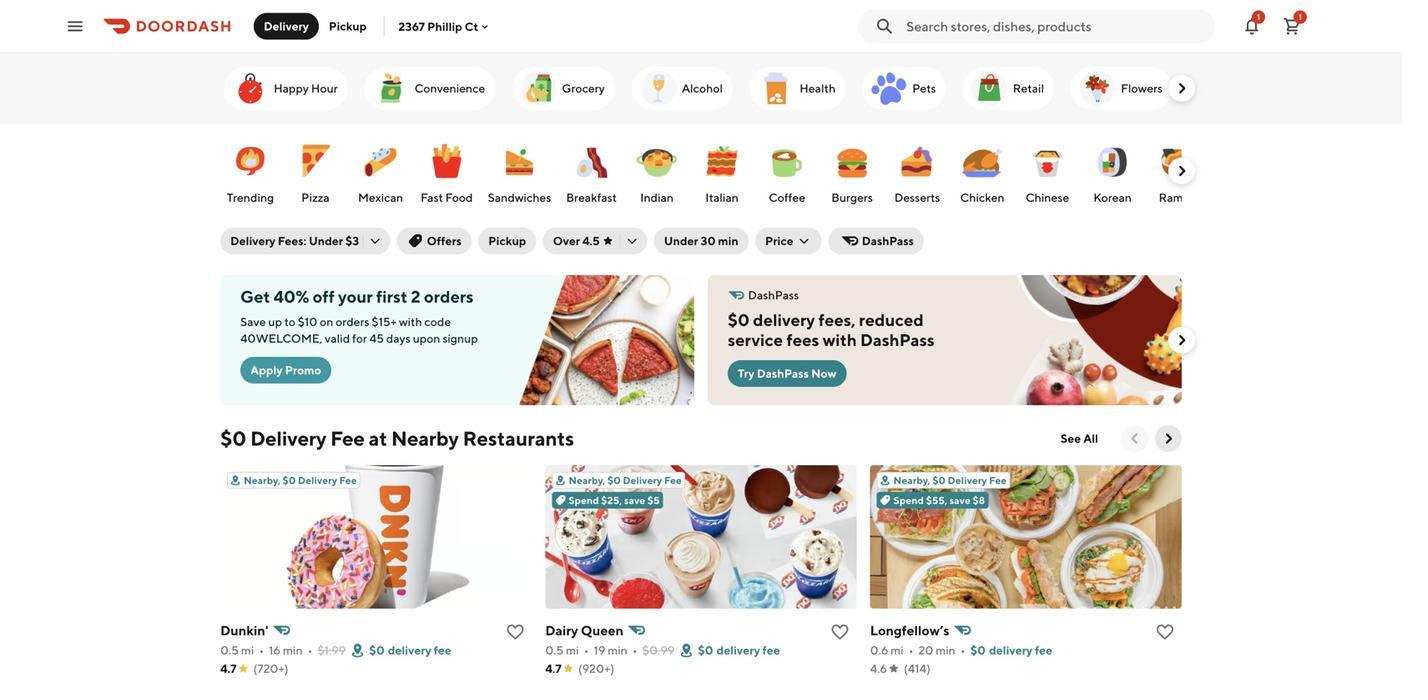 Task type: describe. For each thing, give the bounding box(es) containing it.
health link
[[750, 67, 846, 110]]

1 horizontal spatial orders
[[424, 287, 474, 307]]

fee for dairy queen
[[763, 644, 780, 658]]

4.5
[[583, 234, 600, 248]]

price button
[[755, 228, 822, 255]]

4 • from the left
[[633, 644, 638, 658]]

all
[[1084, 432, 1099, 446]]

$0 delivery fees, reduced service fees with dashpass
[[728, 311, 935, 350]]

45
[[369, 332, 384, 346]]

valid
[[325, 332, 350, 346]]

convenience
[[415, 81, 485, 95]]

2367
[[399, 19, 425, 33]]

mi for dairy queen
[[566, 644, 579, 658]]

fees,
[[819, 311, 856, 330]]

on
[[320, 315, 333, 329]]

ct
[[465, 19, 478, 33]]

longfellow's
[[870, 623, 950, 639]]

convenience image
[[371, 68, 411, 109]]

6 • from the left
[[961, 644, 966, 658]]

1 nearby, from the left
[[244, 475, 281, 487]]

0 vertical spatial next button of carousel image
[[1174, 80, 1190, 97]]

previous button of carousel image
[[1127, 431, 1144, 447]]

pets image
[[869, 68, 909, 109]]

upon
[[413, 332, 440, 346]]

get
[[240, 287, 270, 307]]

code
[[424, 315, 451, 329]]

$0 delivery fee for dairy queen
[[698, 644, 780, 658]]

retail link
[[963, 67, 1054, 110]]

4.7 for dunkin'
[[220, 662, 237, 676]]

$10
[[298, 315, 317, 329]]

delivery fees: under $3
[[230, 234, 359, 248]]

chicken
[[960, 191, 1005, 205]]

1 vertical spatial next button of carousel image
[[1174, 332, 1190, 349]]

dashpass up the service
[[748, 288, 799, 302]]

alcohol link
[[632, 67, 733, 110]]

$0.99
[[643, 644, 675, 658]]

with inside $0 delivery fees, reduced service fees with dashpass
[[823, 331, 857, 350]]

(920+)
[[578, 662, 615, 676]]

$0 delivery fee for dunkin'
[[369, 644, 451, 658]]

2 vertical spatial next button of carousel image
[[1160, 431, 1177, 447]]

italian
[[706, 191, 739, 205]]

under 30 min
[[664, 234, 739, 248]]

$15+
[[372, 315, 397, 329]]

queen
[[581, 623, 624, 639]]

for
[[352, 332, 367, 346]]

to
[[284, 315, 295, 329]]

your
[[338, 287, 373, 307]]

flowers
[[1121, 81, 1163, 95]]

click to add this store to your saved list image for dairy queen
[[830, 623, 850, 643]]

first
[[376, 287, 408, 307]]

min for dairy queen
[[608, 644, 628, 658]]

mi for dunkin'
[[241, 644, 254, 658]]

health image
[[756, 68, 796, 109]]

days
[[386, 332, 411, 346]]

offers button
[[397, 228, 472, 255]]

delivery inside button
[[264, 19, 309, 33]]

try dashpass now button
[[728, 361, 847, 387]]

spend for longfellow's
[[894, 495, 924, 507]]

notification bell image
[[1242, 16, 1262, 36]]

desserts
[[895, 191, 940, 205]]

grocery link
[[512, 67, 615, 110]]

over 4.5
[[553, 234, 600, 248]]

price
[[765, 234, 794, 248]]

nearby, $0 delivery fee for dairy queen
[[569, 475, 682, 487]]

3 fee from the left
[[1035, 644, 1053, 658]]

$25,
[[601, 495, 622, 507]]

happy hour link
[[224, 67, 348, 110]]

flowers link
[[1071, 67, 1173, 110]]

1 button
[[1276, 10, 1309, 43]]

reduced
[[859, 311, 924, 330]]

flowers image
[[1078, 68, 1118, 109]]

food
[[446, 191, 473, 205]]

spend $25, save $5
[[569, 495, 660, 507]]

2
[[411, 287, 421, 307]]

dairy queen
[[545, 623, 624, 639]]

health
[[800, 81, 836, 95]]

trending link
[[222, 133, 279, 210]]

$0 delivery fee at nearby restaurants link
[[220, 426, 574, 452]]

fees
[[787, 331, 819, 350]]

click to add this store to your saved list image for dunkin'
[[505, 623, 525, 643]]

next button of carousel image
[[1174, 163, 1190, 179]]

dashpass button
[[829, 228, 924, 255]]

nearby, for longfellow's
[[894, 475, 931, 487]]

nearby
[[391, 427, 459, 451]]

fee inside $0 delivery fee at nearby restaurants link
[[330, 427, 365, 451]]

coffee
[[769, 191, 806, 205]]

1 for 2 items, open order cart image
[[1299, 12, 1302, 22]]

(414)
[[904, 662, 931, 676]]

dashpass right try
[[757, 367, 809, 381]]

0.6 mi • 20 min • $0 delivery fee
[[870, 644, 1053, 658]]

see
[[1061, 432, 1081, 446]]

Store search: begin typing to search for stores available on DoorDash text field
[[907, 17, 1205, 35]]

fees:
[[278, 234, 306, 248]]

0.5 mi • 16 min •
[[220, 644, 313, 658]]

dairy
[[545, 623, 578, 639]]

spend $55, save $8
[[894, 495, 985, 507]]

retail
[[1013, 81, 1044, 95]]

happy
[[274, 81, 309, 95]]

try
[[738, 367, 755, 381]]

$1.99
[[318, 644, 346, 658]]

2367 phillip ct
[[399, 19, 478, 33]]

(720+)
[[253, 662, 289, 676]]

hour
[[311, 81, 338, 95]]

open menu image
[[65, 16, 85, 36]]

1 nearby, $0 delivery fee from the left
[[244, 475, 357, 487]]

apply
[[250, 364, 283, 377]]

pickup for the leftmost pickup button
[[329, 19, 367, 33]]

up
[[268, 315, 282, 329]]

fee for dunkin'
[[434, 644, 451, 658]]



Task type: vqa. For each thing, say whether or not it's contained in the screenshot.
leftmost the •
no



Task type: locate. For each thing, give the bounding box(es) containing it.
3 • from the left
[[584, 644, 589, 658]]

get 40% off your first 2 orders save up to $10 on orders $15+ with code 40welcome, valid for 45 days upon signup
[[240, 287, 478, 346]]

0.5 down dunkin'
[[220, 644, 239, 658]]

pizza
[[301, 191, 330, 205]]

4.7 down dunkin'
[[220, 662, 237, 676]]

• left $0.99
[[633, 644, 638, 658]]

2 • from the left
[[308, 644, 313, 658]]

see all link
[[1051, 426, 1109, 452]]

• left the 19
[[584, 644, 589, 658]]

save left $8
[[950, 495, 971, 507]]

0 horizontal spatial save
[[624, 495, 645, 507]]

2 4.7 from the left
[[545, 662, 562, 676]]

spend left $55,
[[894, 495, 924, 507]]

under 30 min button
[[654, 228, 749, 255]]

0 horizontal spatial under
[[309, 234, 343, 248]]

save for longfellow's
[[950, 495, 971, 507]]

1 horizontal spatial 0.5
[[545, 644, 564, 658]]

min right 30
[[718, 234, 739, 248]]

0 horizontal spatial 0.5
[[220, 644, 239, 658]]

2 nearby, from the left
[[569, 475, 606, 487]]

0 vertical spatial with
[[399, 315, 422, 329]]

1 horizontal spatial nearby, $0 delivery fee
[[569, 475, 682, 487]]

1 left 1 button
[[1257, 12, 1261, 22]]

mi right the 0.6
[[891, 644, 904, 658]]

spend
[[569, 495, 599, 507], [894, 495, 924, 507]]

next button of carousel image
[[1174, 80, 1190, 97], [1174, 332, 1190, 349], [1160, 431, 1177, 447]]

0.5 for dunkin'
[[220, 644, 239, 658]]

0 horizontal spatial with
[[399, 315, 422, 329]]

min
[[718, 234, 739, 248], [283, 644, 303, 658], [608, 644, 628, 658], [936, 644, 956, 658]]

1 horizontal spatial with
[[823, 331, 857, 350]]

signup
[[443, 332, 478, 346]]

see all
[[1061, 432, 1099, 446]]

breakfast
[[566, 191, 617, 205]]

pickup for bottommost pickup button
[[488, 234, 526, 248]]

under inside button
[[664, 234, 698, 248]]

alcohol
[[682, 81, 723, 95]]

over 4.5 button
[[543, 228, 647, 255]]

2 horizontal spatial mi
[[891, 644, 904, 658]]

2367 phillip ct button
[[399, 19, 492, 33]]

1 horizontal spatial under
[[664, 234, 698, 248]]

0 horizontal spatial nearby, $0 delivery fee
[[244, 475, 357, 487]]

1 for notification bell icon
[[1257, 12, 1261, 22]]

fee
[[330, 427, 365, 451], [339, 475, 357, 487], [664, 475, 682, 487], [989, 475, 1007, 487]]

pickup down sandwiches
[[488, 234, 526, 248]]

2 horizontal spatial nearby,
[[894, 475, 931, 487]]

pickup button down sandwiches
[[478, 228, 536, 255]]

under left 30
[[664, 234, 698, 248]]

mi for longfellow's
[[891, 644, 904, 658]]

1 horizontal spatial pickup
[[488, 234, 526, 248]]

0 horizontal spatial spend
[[569, 495, 599, 507]]

dashpass down reduced
[[860, 331, 935, 350]]

0 horizontal spatial $0 delivery fee
[[369, 644, 451, 658]]

1 horizontal spatial 1
[[1299, 12, 1302, 22]]

with up days
[[399, 315, 422, 329]]

0 horizontal spatial nearby,
[[244, 475, 281, 487]]

min right the 16
[[283, 644, 303, 658]]

under left the $3 at top left
[[309, 234, 343, 248]]

1 vertical spatial pickup
[[488, 234, 526, 248]]

2 horizontal spatial click to add this store to your saved list image
[[1155, 623, 1175, 643]]

16
[[269, 644, 281, 658]]

nearby, for dairy queen
[[569, 475, 606, 487]]

orders up code
[[424, 287, 474, 307]]

trending
[[227, 191, 274, 205]]

happy hour image
[[230, 68, 270, 109]]

1 mi from the left
[[241, 644, 254, 658]]

fast food
[[421, 191, 473, 205]]

ramen
[[1159, 191, 1197, 205]]

0 vertical spatial pickup button
[[319, 13, 377, 40]]

2 fee from the left
[[763, 644, 780, 658]]

2 mi from the left
[[566, 644, 579, 658]]

2 save from the left
[[950, 495, 971, 507]]

40%
[[274, 287, 309, 307]]

0 horizontal spatial mi
[[241, 644, 254, 658]]

click to add this store to your saved list image for longfellow's
[[1155, 623, 1175, 643]]

3 nearby, $0 delivery fee from the left
[[894, 475, 1007, 487]]

0 horizontal spatial pickup
[[329, 19, 367, 33]]

delivery
[[753, 311, 815, 330], [388, 644, 431, 658], [717, 644, 760, 658], [989, 644, 1033, 658]]

$0 delivery fee right $1.99 at the bottom of page
[[369, 644, 451, 658]]

1 spend from the left
[[569, 495, 599, 507]]

fast
[[421, 191, 443, 205]]

30
[[701, 234, 716, 248]]

1 fee from the left
[[434, 644, 451, 658]]

0 horizontal spatial 1
[[1257, 12, 1261, 22]]

orders
[[424, 287, 474, 307], [336, 315, 369, 329]]

convenience link
[[365, 67, 495, 110]]

pickup
[[329, 19, 367, 33], [488, 234, 526, 248]]

3 click to add this store to your saved list image from the left
[[1155, 623, 1175, 643]]

0 horizontal spatial 4.7
[[220, 662, 237, 676]]

0 horizontal spatial orders
[[336, 315, 369, 329]]

with inside get 40% off your first 2 orders save up to $10 on orders $15+ with code 40welcome, valid for 45 days upon signup
[[399, 315, 422, 329]]

spend for dairy queen
[[569, 495, 599, 507]]

service
[[728, 331, 783, 350]]

0.5 down dairy
[[545, 644, 564, 658]]

apply promo button
[[240, 357, 331, 384]]

•
[[259, 644, 264, 658], [308, 644, 313, 658], [584, 644, 589, 658], [633, 644, 638, 658], [909, 644, 914, 658], [961, 644, 966, 658]]

apply promo
[[250, 364, 321, 377]]

at
[[369, 427, 387, 451]]

grocery image
[[519, 68, 559, 109]]

dunkin'
[[220, 623, 268, 639]]

1 right notification bell icon
[[1299, 12, 1302, 22]]

1 horizontal spatial fee
[[763, 644, 780, 658]]

1 save from the left
[[624, 495, 645, 507]]

pets
[[913, 81, 936, 95]]

mexican
[[358, 191, 403, 205]]

• left the 20
[[909, 644, 914, 658]]

1 horizontal spatial $0 delivery fee
[[698, 644, 780, 658]]

3 nearby, from the left
[[894, 475, 931, 487]]

2 click to add this store to your saved list image from the left
[[830, 623, 850, 643]]

0.5 mi • 19 min •
[[545, 644, 638, 658]]

delivery
[[264, 19, 309, 33], [230, 234, 276, 248], [250, 427, 327, 451], [298, 475, 337, 487], [623, 475, 662, 487], [948, 475, 987, 487]]

0.6
[[870, 644, 889, 658]]

0.5 for dairy queen
[[545, 644, 564, 658]]

pickup button left 2367 at the left of page
[[319, 13, 377, 40]]

0 horizontal spatial click to add this store to your saved list image
[[505, 623, 525, 643]]

delivery button
[[254, 13, 319, 40]]

1 under from the left
[[309, 234, 343, 248]]

0 vertical spatial orders
[[424, 287, 474, 307]]

• right the 20
[[961, 644, 966, 658]]

grocery
[[562, 81, 605, 95]]

4.7
[[220, 662, 237, 676], [545, 662, 562, 676]]

dashpass inside $0 delivery fees, reduced service fees with dashpass
[[860, 331, 935, 350]]

pets link
[[863, 67, 946, 110]]

min for longfellow's
[[936, 644, 956, 658]]

$0 inside $0 delivery fees, reduced service fees with dashpass
[[728, 311, 750, 330]]

1 $0 delivery fee from the left
[[369, 644, 451, 658]]

save
[[624, 495, 645, 507], [950, 495, 971, 507]]

pickup right delivery button
[[329, 19, 367, 33]]

min for dunkin'
[[283, 644, 303, 658]]

chinese
[[1026, 191, 1070, 205]]

happy hour
[[274, 81, 338, 95]]

2 1 from the left
[[1299, 12, 1302, 22]]

nearby, $0 delivery fee for longfellow's
[[894, 475, 1007, 487]]

$5
[[648, 495, 660, 507]]

over
[[553, 234, 580, 248]]

offers
[[427, 234, 462, 248]]

now
[[812, 367, 837, 381]]

2 nearby, $0 delivery fee from the left
[[569, 475, 682, 487]]

1 horizontal spatial nearby,
[[569, 475, 606, 487]]

4.6
[[870, 662, 887, 676]]

min right the 19
[[608, 644, 628, 658]]

mi down dunkin'
[[241, 644, 254, 658]]

2 under from the left
[[664, 234, 698, 248]]

0 horizontal spatial fee
[[434, 644, 451, 658]]

off
[[313, 287, 335, 307]]

delivery inside $0 delivery fees, reduced service fees with dashpass
[[753, 311, 815, 330]]

1 horizontal spatial save
[[950, 495, 971, 507]]

19
[[594, 644, 606, 658]]

orders up for at the left
[[336, 315, 369, 329]]

• left the 16
[[259, 644, 264, 658]]

1 vertical spatial with
[[823, 331, 857, 350]]

0 vertical spatial pickup
[[329, 19, 367, 33]]

$0 delivery fee at nearby restaurants
[[220, 427, 574, 451]]

2 horizontal spatial fee
[[1035, 644, 1053, 658]]

2 items, open order cart image
[[1282, 16, 1302, 36]]

1 horizontal spatial mi
[[566, 644, 579, 658]]

pickup button
[[319, 13, 377, 40], [478, 228, 536, 255]]

1 inside button
[[1299, 12, 1302, 22]]

1 vertical spatial orders
[[336, 315, 369, 329]]

$0
[[728, 311, 750, 330], [220, 427, 246, 451], [283, 475, 296, 487], [608, 475, 621, 487], [933, 475, 946, 487], [369, 644, 385, 658], [698, 644, 713, 658], [971, 644, 986, 658]]

1 vertical spatial pickup button
[[478, 228, 536, 255]]

dashpass
[[862, 234, 914, 248], [748, 288, 799, 302], [860, 331, 935, 350], [757, 367, 809, 381]]

promo
[[285, 364, 321, 377]]

3 mi from the left
[[891, 644, 904, 658]]

$0 delivery fee
[[369, 644, 451, 658], [698, 644, 780, 658]]

$3
[[346, 234, 359, 248]]

1 horizontal spatial 4.7
[[545, 662, 562, 676]]

• left $1.99 at the bottom of page
[[308, 644, 313, 658]]

4.7 for dairy queen
[[545, 662, 562, 676]]

alcohol image
[[638, 68, 679, 109]]

with
[[399, 315, 422, 329], [823, 331, 857, 350]]

mi down dairy
[[566, 644, 579, 658]]

min inside button
[[718, 234, 739, 248]]

save for dairy queen
[[624, 495, 645, 507]]

4.7 down dairy
[[545, 662, 562, 676]]

min right the 20
[[936, 644, 956, 658]]

2 horizontal spatial nearby, $0 delivery fee
[[894, 475, 1007, 487]]

save
[[240, 315, 266, 329]]

1 click to add this store to your saved list image from the left
[[505, 623, 525, 643]]

2 spend from the left
[[894, 495, 924, 507]]

1 horizontal spatial click to add this store to your saved list image
[[830, 623, 850, 643]]

with down fees, at the top right
[[823, 331, 857, 350]]

retail image
[[970, 68, 1010, 109]]

1 1 from the left
[[1257, 12, 1261, 22]]

sandwiches
[[488, 191, 551, 205]]

1 0.5 from the left
[[220, 644, 239, 658]]

1 4.7 from the left
[[220, 662, 237, 676]]

spend left the $25,
[[569, 495, 599, 507]]

indian
[[640, 191, 674, 205]]

dashpass down desserts
[[862, 234, 914, 248]]

5 • from the left
[[909, 644, 914, 658]]

$55,
[[926, 495, 948, 507]]

phillip
[[427, 19, 462, 33]]

1 horizontal spatial pickup button
[[478, 228, 536, 255]]

0 horizontal spatial pickup button
[[319, 13, 377, 40]]

2 0.5 from the left
[[545, 644, 564, 658]]

1 horizontal spatial spend
[[894, 495, 924, 507]]

1 • from the left
[[259, 644, 264, 658]]

2 $0 delivery fee from the left
[[698, 644, 780, 658]]

$0 delivery fee right $0.99
[[698, 644, 780, 658]]

save left $5
[[624, 495, 645, 507]]

click to add this store to your saved list image
[[505, 623, 525, 643], [830, 623, 850, 643], [1155, 623, 1175, 643]]



